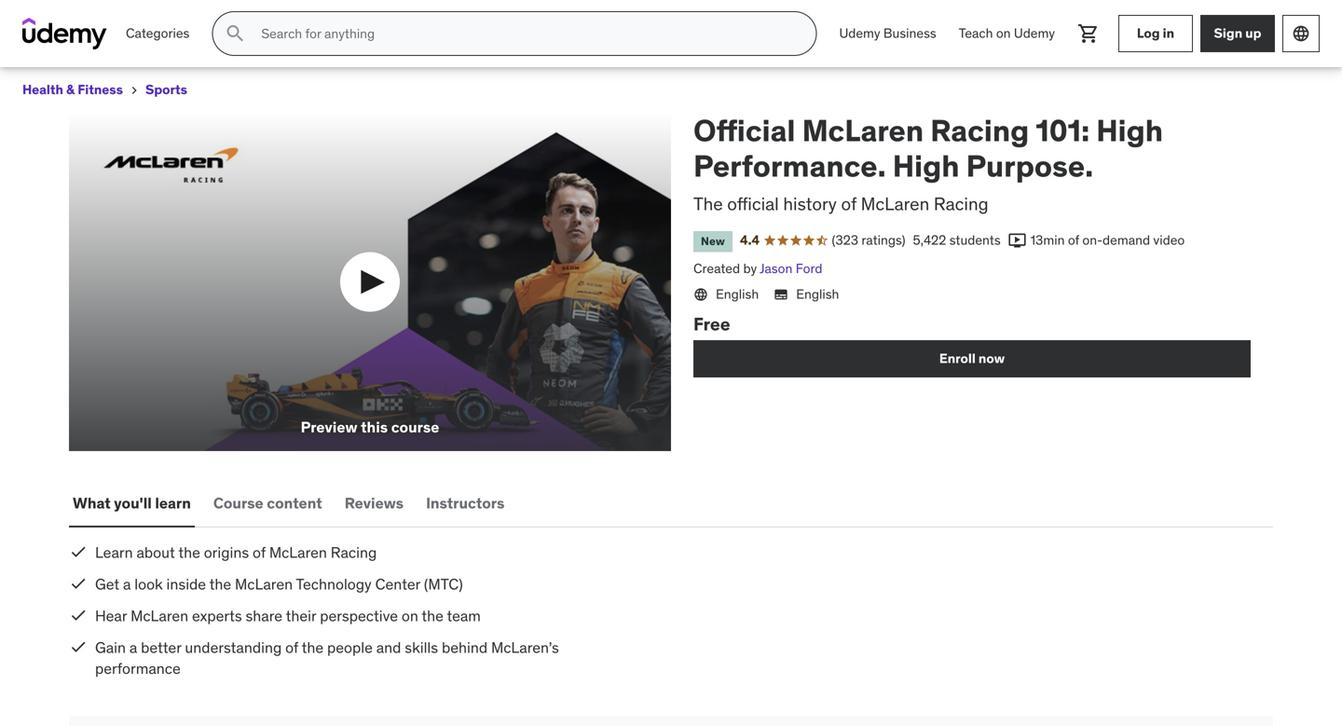 Task type: vqa. For each thing, say whether or not it's contained in the screenshot.
Gain
yes



Task type: describe. For each thing, give the bounding box(es) containing it.
official
[[727, 193, 779, 215]]

teach on udemy
[[959, 25, 1055, 42]]

course
[[391, 418, 439, 437]]

choose a language image
[[1292, 24, 1311, 43]]

(323 ratings)
[[832, 232, 906, 249]]

sign
[[1214, 25, 1243, 42]]

what you'll learn
[[73, 494, 191, 513]]

5,422
[[913, 232, 946, 249]]

people
[[327, 638, 373, 657]]

udemy business
[[839, 25, 937, 42]]

2 vertical spatial racing
[[331, 543, 377, 562]]

(mtc)
[[424, 575, 463, 594]]

1 horizontal spatial high
[[1096, 112, 1163, 149]]

video
[[1153, 232, 1185, 249]]

created
[[693, 260, 740, 277]]

sign up link
[[1201, 15, 1275, 52]]

small image for hear mclaren experts share their perspective on the team
[[69, 606, 88, 624]]

official mclaren racing 101: high performance. high purpose. the official history of mclaren racing
[[693, 112, 1163, 215]]

this
[[361, 418, 388, 437]]

their
[[286, 606, 316, 625]]

content
[[267, 494, 322, 513]]

purpose.
[[966, 147, 1093, 185]]

health & fitness link
[[22, 78, 123, 101]]

learn about the origins of mclaren racing
[[95, 543, 377, 562]]

center
[[375, 575, 420, 594]]

&
[[66, 81, 75, 98]]

sign up
[[1214, 25, 1262, 42]]

1 udemy from the left
[[839, 25, 880, 42]]

2 english from the left
[[796, 286, 839, 303]]

history
[[783, 193, 837, 215]]

mclaren up history
[[802, 112, 924, 149]]

preview this course button
[[69, 113, 671, 451]]

learn
[[155, 494, 191, 513]]

on inside "link"
[[996, 25, 1011, 42]]

ratings)
[[862, 232, 906, 249]]

the
[[693, 193, 723, 215]]

preview this course
[[301, 418, 439, 437]]

categories button
[[115, 11, 201, 56]]

enroll now
[[939, 350, 1005, 367]]

look
[[134, 575, 163, 594]]

on-
[[1083, 232, 1103, 249]]

performance
[[95, 659, 181, 678]]

teach on udemy link
[[948, 11, 1066, 56]]

13min of on-demand video
[[1031, 232, 1185, 249]]

xsmall image
[[127, 83, 142, 98]]

mclaren up ratings)
[[861, 193, 930, 215]]

the up inside
[[178, 543, 200, 562]]

demand
[[1103, 232, 1150, 249]]

small image for gain a better understanding of the people and skills behind mclaren's performance
[[69, 637, 88, 656]]

of inside official mclaren racing 101: high performance. high purpose. the official history of mclaren racing
[[841, 193, 857, 215]]

the left team
[[422, 606, 444, 625]]

instructors button
[[422, 481, 508, 526]]

about
[[137, 543, 175, 562]]

mclaren up get a look inside the mclaren technology center (mtc)
[[269, 543, 327, 562]]

small image for learn about the origins of mclaren racing
[[69, 543, 88, 561]]

small image for get a look inside the mclaren technology center (mtc)
[[69, 574, 88, 593]]

101:
[[1036, 112, 1090, 149]]

course
[[213, 494, 263, 513]]

preview
[[301, 418, 358, 437]]

course language image
[[693, 287, 708, 302]]

gain a better understanding of the people and skills behind mclaren's performance
[[95, 638, 559, 678]]

ford
[[796, 260, 823, 277]]

mclaren up better
[[131, 606, 188, 625]]

sports link
[[145, 78, 187, 101]]

sports
[[145, 81, 187, 98]]

log in link
[[1119, 15, 1193, 52]]

free
[[693, 313, 730, 335]]

jason
[[760, 260, 793, 277]]

teach
[[959, 25, 993, 42]]

course content
[[213, 494, 322, 513]]

4.4
[[740, 232, 760, 249]]

fitness
[[78, 81, 123, 98]]

up
[[1246, 25, 1262, 42]]

health & fitness
[[22, 81, 123, 98]]



Task type: locate. For each thing, give the bounding box(es) containing it.
and
[[376, 638, 401, 657]]

udemy
[[839, 25, 880, 42], [1014, 25, 1055, 42]]

english down by
[[716, 286, 759, 303]]

official
[[693, 112, 796, 149]]

of inside the gain a better understanding of the people and skills behind mclaren's performance
[[285, 638, 298, 657]]

behind
[[442, 638, 488, 657]]

health
[[22, 81, 63, 98]]

what you'll learn button
[[69, 481, 195, 526]]

of right origins
[[253, 543, 266, 562]]

enroll
[[939, 350, 976, 367]]

understanding
[[185, 638, 282, 657]]

a right get
[[123, 575, 131, 594]]

on
[[996, 25, 1011, 42], [402, 606, 418, 625]]

udemy inside "link"
[[1014, 25, 1055, 42]]

high up the '5,422' on the top of the page
[[893, 147, 960, 185]]

small image left learn
[[69, 543, 88, 561]]

small image left gain
[[69, 637, 88, 656]]

1 small image from the top
[[69, 574, 88, 593]]

0 vertical spatial racing
[[930, 112, 1029, 149]]

13min
[[1031, 232, 1065, 249]]

small image left hear
[[69, 606, 88, 624]]

a for gain
[[129, 638, 137, 657]]

experts
[[192, 606, 242, 625]]

technology
[[296, 575, 372, 594]]

(323
[[832, 232, 858, 249]]

udemy image
[[22, 18, 107, 49]]

of
[[841, 193, 857, 215], [1068, 232, 1079, 249], [253, 543, 266, 562], [285, 638, 298, 657]]

now
[[979, 350, 1005, 367]]

in
[[1163, 25, 1175, 42]]

udemy left business
[[839, 25, 880, 42]]

submit search image
[[224, 22, 246, 45]]

1 horizontal spatial on
[[996, 25, 1011, 42]]

0 horizontal spatial high
[[893, 147, 960, 185]]

0 horizontal spatial english
[[716, 286, 759, 303]]

small image
[[1008, 231, 1027, 250], [69, 543, 88, 561], [69, 606, 88, 624]]

the down their
[[302, 638, 324, 657]]

racing up 5,422 students
[[934, 193, 989, 215]]

0 vertical spatial on
[[996, 25, 1011, 42]]

0 horizontal spatial udemy
[[839, 25, 880, 42]]

get
[[95, 575, 119, 594]]

students
[[950, 232, 1001, 249]]

a up performance
[[129, 638, 137, 657]]

0 vertical spatial small image
[[1008, 231, 1027, 250]]

on right teach on the right of the page
[[996, 25, 1011, 42]]

english down ford
[[796, 286, 839, 303]]

log in
[[1137, 25, 1175, 42]]

business
[[884, 25, 937, 42]]

small image left 13min
[[1008, 231, 1027, 250]]

2 small image from the top
[[69, 637, 88, 656]]

udemy business link
[[828, 11, 948, 56]]

high
[[1096, 112, 1163, 149], [893, 147, 960, 185]]

udemy left shopping cart with 0 items 'image'
[[1014, 25, 1055, 42]]

gain
[[95, 638, 126, 657]]

0 vertical spatial small image
[[69, 574, 88, 593]]

of down hear mclaren experts share their perspective on the team in the bottom of the page
[[285, 638, 298, 657]]

5,422 students
[[913, 232, 1001, 249]]

log
[[1137, 25, 1160, 42]]

of up (323
[[841, 193, 857, 215]]

new
[[701, 234, 725, 249]]

what
[[73, 494, 111, 513]]

enroll now button
[[693, 340, 1251, 377]]

1 vertical spatial small image
[[69, 637, 88, 656]]

mclaren
[[802, 112, 924, 149], [861, 193, 930, 215], [269, 543, 327, 562], [235, 575, 293, 594], [131, 606, 188, 625]]

1 vertical spatial a
[[129, 638, 137, 657]]

1 vertical spatial on
[[402, 606, 418, 625]]

racing
[[930, 112, 1029, 149], [934, 193, 989, 215], [331, 543, 377, 562]]

2 vertical spatial small image
[[69, 606, 88, 624]]

small image
[[69, 574, 88, 593], [69, 637, 88, 656]]

get a look inside the mclaren technology center (mtc)
[[95, 575, 463, 594]]

small image left get
[[69, 574, 88, 593]]

racing left 101:
[[930, 112, 1029, 149]]

you'll
[[114, 494, 152, 513]]

share
[[246, 606, 282, 625]]

jason ford link
[[760, 260, 823, 277]]

1 english from the left
[[716, 286, 759, 303]]

Search for anything text field
[[258, 18, 794, 49]]

created by jason ford
[[693, 260, 823, 277]]

inside
[[166, 575, 206, 594]]

hear
[[95, 606, 127, 625]]

0 vertical spatial a
[[123, 575, 131, 594]]

mclaren's
[[491, 638, 559, 657]]

on up skills
[[402, 606, 418, 625]]

of left 'on-'
[[1068, 232, 1079, 249]]

the up experts
[[209, 575, 231, 594]]

1 vertical spatial small image
[[69, 543, 88, 561]]

course content button
[[210, 481, 326, 526]]

a for get
[[123, 575, 131, 594]]

reviews
[[345, 494, 404, 513]]

better
[[141, 638, 181, 657]]

team
[[447, 606, 481, 625]]

perspective
[[320, 606, 398, 625]]

skills
[[405, 638, 438, 657]]

the
[[178, 543, 200, 562], [209, 575, 231, 594], [422, 606, 444, 625], [302, 638, 324, 657]]

1 horizontal spatial english
[[796, 286, 839, 303]]

0 horizontal spatial on
[[402, 606, 418, 625]]

shopping cart with 0 items image
[[1078, 22, 1100, 45]]

the inside the gain a better understanding of the people and skills behind mclaren's performance
[[302, 638, 324, 657]]

2 udemy from the left
[[1014, 25, 1055, 42]]

performance.
[[693, 147, 886, 185]]

closed captions image
[[774, 287, 789, 302]]

categories
[[126, 25, 190, 42]]

by
[[743, 260, 757, 277]]

racing up technology
[[331, 543, 377, 562]]

a
[[123, 575, 131, 594], [129, 638, 137, 657]]

reviews button
[[341, 481, 407, 526]]

high right 101:
[[1096, 112, 1163, 149]]

a inside the gain a better understanding of the people and skills behind mclaren's performance
[[129, 638, 137, 657]]

1 horizontal spatial udemy
[[1014, 25, 1055, 42]]

english
[[716, 286, 759, 303], [796, 286, 839, 303]]

hear mclaren experts share their perspective on the team
[[95, 606, 481, 625]]

1 vertical spatial racing
[[934, 193, 989, 215]]

instructors
[[426, 494, 505, 513]]

mclaren up share
[[235, 575, 293, 594]]

learn
[[95, 543, 133, 562]]



